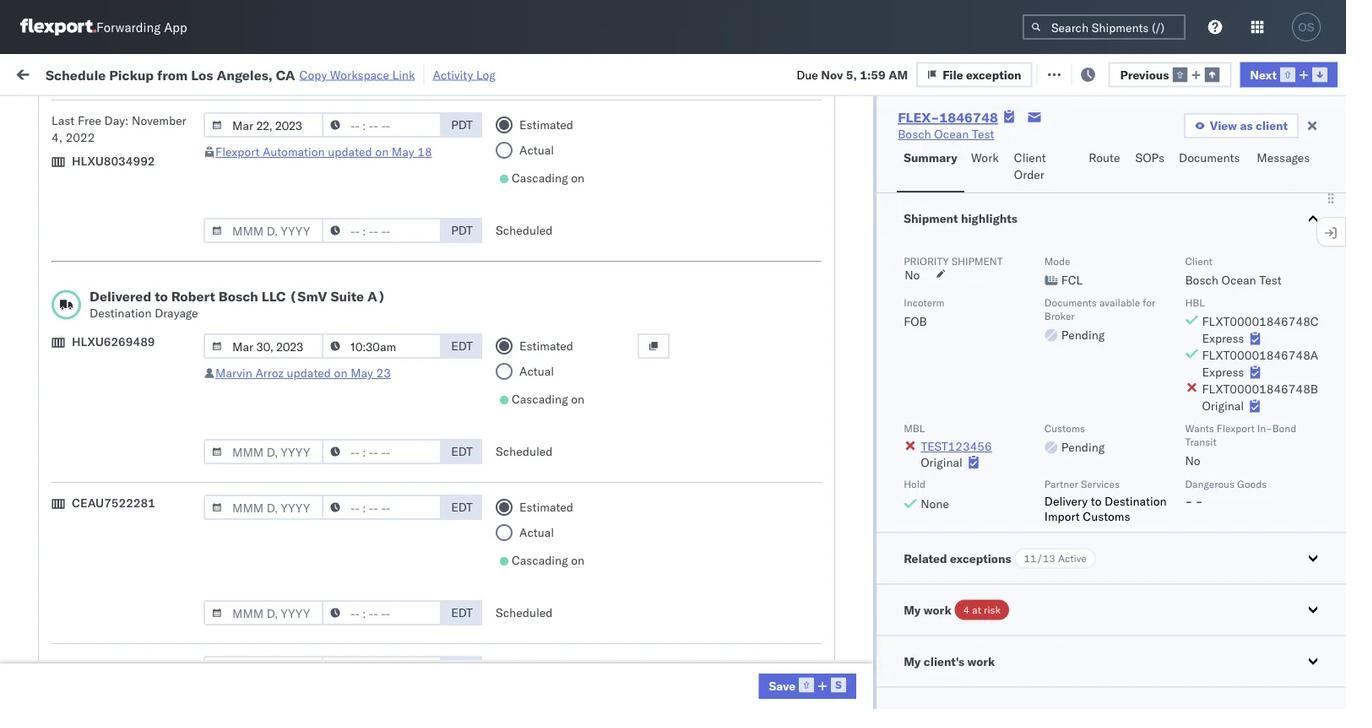 Task type: vqa. For each thing, say whether or not it's contained in the screenshot.
Flexport Automation Updated On May 18 button
yes



Task type: locate. For each thing, give the bounding box(es) containing it.
2 vertical spatial karl
[[881, 690, 903, 704]]

2 vertical spatial scheduled
[[496, 606, 553, 621]]

2 upload from the top
[[39, 346, 77, 361]]

1 vertical spatial work
[[971, 150, 999, 165]]

updated
[[328, 145, 372, 160], [287, 366, 331, 381]]

1 mmm d, yyyy text field from the top
[[204, 218, 324, 244]]

4 edt from the top
[[451, 606, 473, 621]]

0 vertical spatial 1889466
[[969, 430, 1020, 444]]

numbers for container numbers
[[1041, 145, 1082, 158]]

5, for fifth 'schedule pickup from los angeles, ca' button from the bottom of the page
[[378, 244, 389, 258]]

flexport
[[215, 145, 260, 160], [1217, 422, 1255, 435]]

numbers
[[1212, 138, 1254, 151], [1041, 145, 1082, 158]]

4 uetu5238478 from the top
[[1131, 503, 1213, 518]]

account down the consignee
[[823, 578, 868, 593]]

1:59 am cdt, nov 5, 2022 down flexport automation updated on may 18 button
[[272, 207, 421, 221]]

for right the available
[[1143, 296, 1156, 309]]

1 vandelay from the left
[[627, 653, 676, 667]]

schedule pickup from los angeles, ca copy workspace link
[[46, 66, 415, 83]]

6 -- : -- -- text field from the top
[[322, 657, 442, 682]]

flex-2130387 for schedule delivery appointment
[[933, 578, 1020, 593]]

0 vertical spatial cascading on
[[512, 171, 585, 186]]

0 vertical spatial jan
[[359, 578, 378, 593]]

dec left the 14,
[[352, 430, 375, 444]]

6 resize handle column header from the left
[[877, 131, 897, 710]]

bosch inside client bosch ocean test incoterm fob
[[1185, 273, 1219, 288]]

1 schedule delivery appointment button from the top
[[39, 205, 208, 223]]

file exception up flex-1846748 link
[[943, 67, 1022, 82]]

2 vertical spatial lagerfeld
[[906, 690, 956, 704]]

mbl/mawb
[[1150, 138, 1209, 151]]

1889466 for 8:00 am cst, dec 24, 2022
[[969, 504, 1020, 519]]

4 schedule delivery appointment button from the top
[[39, 577, 208, 595]]

1 vertical spatial at
[[972, 604, 982, 617]]

1 vertical spatial pending
[[1062, 440, 1105, 455]]

pickup inside confirm pickup from los angeles, ca
[[85, 457, 122, 472]]

lhuu7894563, uetu5238478
[[1041, 392, 1213, 407], [1041, 429, 1213, 444], [1041, 466, 1213, 481], [1041, 503, 1213, 518]]

2 10:30 pm cst, jan 23, 2023 from the top
[[272, 615, 431, 630]]

lhuu7894563, uetu5238478 down services at the right bottom of page
[[1041, 503, 1213, 518]]

cdt, down flexport automation updated on may 18 button
[[323, 207, 350, 221]]

23,
[[377, 467, 395, 481], [381, 578, 399, 593], [381, 615, 399, 630]]

flex-1846748 down flex-1660288
[[933, 207, 1020, 221]]

upload customs clearance documents link down workitem button
[[39, 159, 240, 193]]

schedule pickup from los angeles, ca button down hlxu6269489
[[39, 382, 240, 418]]

flex-2130387 down flex-1662119
[[933, 690, 1020, 704]]

2 1889466 from the top
[[969, 467, 1020, 481]]

upload customs clearance documents link for caiu7969337
[[39, 159, 240, 193]]

0 horizontal spatial may
[[351, 366, 373, 381]]

flex-1846748 down incoterm
[[933, 318, 1020, 333]]

4 schedule pickup from los angeles, ca link from the top
[[39, 531, 240, 565]]

1 vertical spatial mmm d, yyyy text field
[[204, 495, 324, 521]]

priority
[[904, 255, 949, 267]]

los for 5th 'schedule pickup from los angeles, ca' button from the top of the page
[[159, 643, 178, 658]]

view
[[1210, 118, 1237, 133]]

2 vertical spatial work
[[968, 654, 995, 669]]

mode button
[[509, 134, 601, 151]]

free
[[78, 114, 101, 128]]

schedule pickup from los angeles, ca button up hlxu6269489
[[39, 271, 240, 306]]

confirm inside confirm delivery link
[[39, 503, 82, 518]]

upload customs clearance documents link down drayage
[[39, 345, 240, 379]]

2 upload customs clearance documents button from the top
[[39, 345, 240, 381]]

client order button
[[1008, 143, 1082, 193]]

0 horizontal spatial for
[[161, 105, 175, 117]]

integration test account - karl lagerfeld for schedule pickup from rotterdam, netherlands
[[737, 615, 956, 630]]

-- : -- -- text field for first mmm d, yyyy text box from the bottom
[[322, 601, 442, 626]]

0 vertical spatial pdt
[[451, 118, 473, 133]]

integration for schedule pickup from rotterdam, netherlands
[[737, 615, 795, 630]]

8 ocean fcl from the top
[[517, 615, 576, 630]]

2 -- : -- -- text field from the top
[[322, 334, 442, 359]]

my work up filtered by:
[[17, 61, 92, 84]]

3 karl from the top
[[881, 690, 903, 704]]

updated right the arroz at the bottom left of page
[[287, 366, 331, 381]]

nov down deadline "button"
[[353, 207, 375, 221]]

cdt, up suite
[[323, 244, 350, 258]]

1 upload customs clearance documents from the top
[[39, 160, 185, 192]]

work up "status ready for work, blocked, in progress"
[[183, 65, 213, 80]]

at right '759'
[[335, 65, 346, 80]]

ocean fcl for 6:00 pm cst, dec 23, 2022
[[517, 467, 576, 481]]

5 schedule pickup from los angeles, ca from the top
[[39, 643, 228, 675]]

0 vertical spatial 2130387
[[969, 578, 1020, 593]]

1 upload customs clearance documents button from the top
[[39, 159, 240, 195]]

2 estimated from the top
[[520, 339, 574, 354]]

appointment for gvcu5265864
[[138, 577, 208, 592]]

dec
[[352, 430, 375, 444], [351, 467, 374, 481], [352, 504, 375, 519]]

updated down -- : -- -- text field
[[328, 145, 372, 160]]

client for bosch
[[1185, 255, 1213, 267]]

pickup for 5th 'schedule pickup from los angeles, ca' button from the top of the page
[[92, 643, 128, 658]]

my work
[[17, 61, 92, 84], [904, 603, 952, 617]]

updated for arroz
[[287, 366, 331, 381]]

2 flex-2130387 from the top
[[933, 615, 1020, 630]]

ocean inside client bosch ocean test incoterm fob
[[1222, 273, 1257, 288]]

integration
[[737, 578, 795, 593], [737, 615, 795, 630], [737, 690, 795, 704]]

0 vertical spatial risk
[[349, 65, 368, 80]]

1 vertical spatial integration
[[737, 615, 795, 630]]

upload
[[39, 160, 77, 175], [39, 346, 77, 361]]

1846748
[[940, 109, 998, 126], [969, 207, 1020, 221], [969, 244, 1020, 258], [969, 281, 1020, 296], [969, 318, 1020, 333]]

3 schedule delivery appointment from the top
[[39, 429, 208, 443]]

jan
[[359, 578, 378, 593], [359, 615, 378, 630], [352, 653, 371, 667]]

account right save
[[823, 690, 868, 704]]

0 horizontal spatial file
[[943, 67, 963, 82]]

1 pending from the top
[[1062, 328, 1105, 343]]

1 upload from the top
[[39, 160, 77, 175]]

pickup inside schedule pickup from rotterdam, netherlands
[[92, 606, 128, 621]]

lhuu7894563, for 8:00 am cst, dec 24, 2022
[[1041, 503, 1128, 518]]

client up order
[[1014, 150, 1046, 165]]

0 vertical spatial dec
[[352, 430, 375, 444]]

0 vertical spatial account
[[823, 578, 868, 593]]

4 schedule delivery appointment from the top
[[39, 577, 208, 592]]

client order
[[1014, 150, 1046, 182]]

1 horizontal spatial mode
[[1045, 255, 1071, 267]]

schedule pickup from los angeles, ca up drayage
[[39, 272, 228, 303]]

work up by:
[[48, 61, 92, 84]]

schedule delivery appointment button up confirm pickup from los angeles, ca
[[39, 428, 208, 446]]

3 integration test account - karl lagerfeld from the top
[[737, 690, 956, 704]]

schedule delivery appointment button for gvcu5265864
[[39, 577, 208, 595]]

2 integration test account - karl lagerfeld from the top
[[737, 615, 956, 630]]

documents inside documents button
[[1179, 150, 1240, 165]]

schedule pickup from los angeles, ca link down hlxu6269489
[[39, 382, 240, 416]]

1 horizontal spatial at
[[972, 604, 982, 617]]

2 vertical spatial mmm d, yyyy text field
[[204, 657, 324, 682]]

0 vertical spatial for
[[161, 105, 175, 117]]

test123456
[[1150, 244, 1222, 258], [1150, 281, 1222, 296], [1150, 318, 1222, 333], [1150, 355, 1222, 370], [921, 439, 992, 454]]

bosch ocean test link
[[898, 126, 995, 143]]

1 vertical spatial 10:30
[[272, 615, 305, 630]]

no down 'transit'
[[1185, 454, 1201, 468]]

lagerfeld for schedule pickup from rotterdam, netherlands
[[906, 615, 956, 630]]

work
[[183, 65, 213, 80], [971, 150, 999, 165]]

account for schedule pickup from rotterdam, netherlands
[[823, 615, 868, 630]]

container numbers
[[1041, 131, 1086, 158]]

2 hlxu6269489, from the top
[[1130, 280, 1217, 295]]

3 cascading from the top
[[512, 554, 568, 568]]

ready
[[128, 105, 158, 117]]

pm for rotterdam,
[[308, 615, 326, 630]]

cdt, left a)
[[323, 281, 350, 296]]

1 horizontal spatial numbers
[[1212, 138, 1254, 151]]

0 horizontal spatial my work
[[17, 61, 92, 84]]

0 horizontal spatial work
[[48, 61, 92, 84]]

1 horizontal spatial work
[[971, 150, 999, 165]]

1 1889466 from the top
[[969, 430, 1020, 444]]

integration test account - karl lagerfeld for schedule delivery appointment
[[737, 578, 956, 593]]

1 karl from the top
[[881, 578, 903, 593]]

1889466 down test123456 button
[[969, 467, 1020, 481]]

2 schedule delivery appointment link from the top
[[39, 316, 208, 333]]

2 schedule pickup from los angeles, ca button from the top
[[39, 271, 240, 306]]

flex-1889466 for 1:59 am cst, dec 14, 2022
[[933, 430, 1020, 444]]

edt
[[451, 339, 473, 354], [451, 445, 473, 460], [451, 500, 473, 515], [451, 606, 473, 621], [451, 662, 473, 677]]

3 cascading on from the top
[[512, 554, 585, 568]]

confirm for confirm delivery
[[39, 503, 82, 518]]

summary
[[904, 150, 958, 165]]

10:30 up 1:59 am cst, jan 25, 2023
[[272, 615, 305, 630]]

3 abcdefg78456546 from the top
[[1150, 467, 1264, 481]]

2 vertical spatial no
[[1185, 454, 1201, 468]]

2 mmm d, yyyy text field from the top
[[204, 334, 324, 359]]

marvin
[[215, 366, 252, 381]]

for left the work,
[[161, 105, 175, 117]]

0 vertical spatial pm
[[301, 467, 319, 481]]

1 vertical spatial pdt
[[451, 223, 473, 238]]

0 horizontal spatial no
[[396, 105, 410, 117]]

1 vertical spatial dec
[[351, 467, 374, 481]]

0 vertical spatial client
[[1014, 150, 1046, 165]]

schedule pickup from los angeles, ca button down schedule pickup from rotterdam, netherlands button
[[39, 642, 240, 678]]

schedule pickup from los angeles, ca link for 4th 'schedule pickup from los angeles, ca' button from the top of the page
[[39, 531, 240, 565]]

6:00 pm cst, dec 23, 2022
[[272, 467, 427, 481]]

los for confirm pickup from los angeles, ca button
[[152, 457, 171, 472]]

14,
[[377, 430, 396, 444]]

lhuu7894563, uetu5238478 down 'transit'
[[1041, 466, 1213, 481]]

angeles, inside confirm pickup from los angeles, ca
[[174, 457, 221, 472]]

0 vertical spatial flex-2130387
[[933, 578, 1020, 593]]

upload customs clearance documents link
[[39, 159, 240, 193], [39, 345, 240, 379]]

flxt00001846748a
[[1202, 348, 1319, 363]]

5, for schedule delivery appointment button corresponding to ceau7522281, hlxu6269489, hlxu8034992
[[378, 318, 389, 333]]

1 horizontal spatial exception
[[1082, 65, 1138, 80]]

abcdefg78456546 down dangerous
[[1150, 504, 1264, 519]]

uetu5238478 down 'transit'
[[1131, 466, 1213, 481]]

confirm inside confirm pickup from los angeles, ca
[[39, 457, 82, 472]]

mmm d, yyyy text field for scheduled
[[204, 218, 324, 244]]

available
[[1100, 296, 1140, 309]]

2 schedule pickup from los angeles, ca from the top
[[39, 272, 228, 303]]

copy workspace link button
[[300, 67, 415, 82]]

upload customs clearance documents button for caiu7969337
[[39, 159, 240, 195]]

3 ceau7522281, from the top
[[1041, 318, 1127, 332]]

0 vertical spatial updated
[[328, 145, 372, 160]]

3 -- : -- -- text field from the top
[[322, 440, 442, 465]]

numbers inside button
[[1212, 138, 1254, 151]]

1 vertical spatial may
[[351, 366, 373, 381]]

confirm
[[39, 457, 82, 472], [39, 503, 82, 518]]

appointment for lhuu7894563, uetu5238478
[[138, 429, 208, 443]]

cascading
[[512, 171, 568, 186], [512, 392, 568, 407], [512, 554, 568, 568]]

pickup for confirm pickup from los angeles, ca button
[[85, 457, 122, 472]]

5, right the due
[[846, 67, 857, 82]]

1 horizontal spatial to
[[1091, 494, 1102, 509]]

cascading for edt
[[512, 392, 568, 407]]

1 vertical spatial client
[[1185, 255, 1213, 267]]

1 vertical spatial for
[[1143, 296, 1156, 309]]

1 vertical spatial upload customs clearance documents
[[39, 346, 185, 378]]

delivery down partner
[[1045, 494, 1088, 509]]

route button
[[1082, 143, 1129, 193]]

los
[[191, 66, 213, 83], [159, 234, 178, 249], [159, 272, 178, 286], [159, 383, 178, 398], [152, 457, 171, 472], [159, 532, 178, 547], [159, 643, 178, 658]]

4 schedule pickup from los angeles, ca from the top
[[39, 532, 228, 563]]

2 vertical spatial pm
[[308, 615, 326, 630]]

1 vertical spatial upload customs clearance documents button
[[39, 345, 240, 381]]

am up (smv
[[301, 244, 320, 258]]

import inside import work button
[[142, 65, 180, 80]]

1 vertical spatial 1889466
[[969, 467, 1020, 481]]

flexport automation updated on may 18
[[215, 145, 432, 160]]

1 abcdefg78456546 from the top
[[1150, 392, 1264, 407]]

client inside button
[[1014, 150, 1046, 165]]

exception down search shipments (/) text box
[[1082, 65, 1138, 80]]

schedule pickup from los angeles, ca for schedule pickup from los angeles, ca link corresponding to 4th 'schedule pickup from los angeles, ca' button from the top of the page
[[39, 532, 228, 563]]

customs down services at the right bottom of page
[[1083, 509, 1131, 524]]

1 cdt, from the top
[[323, 207, 350, 221]]

pdt for scheduled mmm d, yyyy text field
[[451, 223, 473, 238]]

0 horizontal spatial numbers
[[1041, 145, 1082, 158]]

account
[[823, 578, 868, 593], [823, 615, 868, 630], [823, 690, 868, 704]]

schedule pickup from los angeles, ca link for fifth 'schedule pickup from los angeles, ca' button from the bottom of the page
[[39, 234, 240, 267]]

3 schedule delivery appointment link from the top
[[39, 428, 208, 445]]

1 vertical spatial upload
[[39, 346, 77, 361]]

0 vertical spatial to
[[155, 288, 168, 305]]

0 horizontal spatial to
[[155, 288, 168, 305]]

on
[[413, 65, 426, 80], [375, 145, 389, 160], [571, 171, 585, 186], [334, 366, 348, 381], [571, 392, 585, 407], [571, 554, 585, 568]]

resize handle column header
[[242, 131, 262, 710], [429, 131, 449, 710], [488, 131, 509, 710], [598, 131, 618, 710], [708, 131, 728, 710], [877, 131, 897, 710], [1012, 131, 1032, 710], [1122, 131, 1142, 710], [1316, 131, 1336, 710], [1333, 131, 1346, 710]]

0 vertical spatial work
[[48, 61, 92, 84]]

1 horizontal spatial vandelay
[[737, 653, 785, 667]]

lagerfeld down 'client's'
[[906, 690, 956, 704]]

0 horizontal spatial vandelay
[[627, 653, 676, 667]]

scheduled
[[496, 223, 553, 238], [496, 445, 553, 460], [496, 606, 553, 621]]

0 vertical spatial clearance
[[131, 160, 185, 175]]

flex-1846748 for fifth 'schedule pickup from los angeles, ca' button from the bottom of the page
[[933, 244, 1020, 258]]

schedule pickup from los angeles, ca link up drayage
[[39, 271, 240, 305]]

highlights
[[961, 211, 1018, 226]]

file down search shipments (/) text box
[[1059, 65, 1079, 80]]

0 vertical spatial express
[[1202, 331, 1245, 346]]

schedule delivery appointment down workitem button
[[39, 206, 208, 220]]

23, down 24, at the left bottom
[[381, 578, 399, 593]]

cascading on
[[512, 171, 585, 186], [512, 392, 585, 407], [512, 554, 585, 568]]

original up 'wants'
[[1202, 399, 1244, 413]]

3 1:59 am cdt, nov 5, 2022 from the top
[[272, 281, 421, 296]]

1 integration from the top
[[737, 578, 795, 593]]

flex-1889466 right the mbl
[[933, 430, 1020, 444]]

1 vertical spatial confirm
[[39, 503, 82, 518]]

upload for ceau7522281, hlxu6269489, hlxu8034992
[[39, 346, 77, 361]]

view as client
[[1210, 118, 1288, 133]]

2 vertical spatial flex-1889466
[[933, 504, 1020, 519]]

2 vertical spatial integration test account - karl lagerfeld
[[737, 690, 956, 704]]

to up drayage
[[155, 288, 168, 305]]

0 vertical spatial flexport
[[215, 145, 260, 160]]

1 cascading on from the top
[[512, 171, 585, 186]]

upload customs clearance documents button down drayage
[[39, 345, 240, 381]]

1 uetu5238478 from the top
[[1131, 392, 1213, 407]]

1 vertical spatial 2023
[[402, 615, 431, 630]]

-- : -- -- text field for scheduled mmm d, yyyy text field
[[322, 218, 442, 244]]

2 vandelay from the left
[[737, 653, 785, 667]]

integration down the vandelay west
[[737, 690, 795, 704]]

dangerous goods - -
[[1185, 478, 1267, 509]]

2 pending from the top
[[1062, 440, 1105, 455]]

confirm up confirm delivery
[[39, 457, 82, 472]]

1:00 am cst, nov 9, 2022
[[272, 355, 421, 370]]

2130387 for schedule delivery appointment
[[969, 578, 1020, 593]]

confirm pickup from los angeles, ca button
[[39, 457, 240, 492]]

2 ceau7522281, from the top
[[1041, 280, 1127, 295]]

upload customs clearance documents down workitem button
[[39, 160, 185, 192]]

2 schedule delivery appointment from the top
[[39, 317, 208, 332]]

flex-1660288 button
[[906, 165, 1024, 189], [906, 165, 1024, 189]]

:
[[389, 105, 392, 117]]

delivery down confirm pickup from los angeles, ca
[[85, 503, 128, 518]]

1 vertical spatial no
[[905, 268, 920, 283]]

4 appointment from the top
[[138, 577, 208, 592]]

0 vertical spatial 2023
[[402, 578, 431, 593]]

2 confirm from the top
[[39, 503, 82, 518]]

9 ocean fcl from the top
[[517, 653, 576, 667]]

1 integration test account - karl lagerfeld from the top
[[737, 578, 956, 593]]

lagerfeld
[[906, 578, 956, 593], [906, 615, 956, 630], [906, 690, 956, 704]]

2 account from the top
[[823, 615, 868, 630]]

1 vertical spatial work
[[924, 603, 952, 617]]

1 vertical spatial my
[[904, 603, 921, 617]]

scheduled for edt
[[496, 445, 553, 460]]

MMM D, YYYY text field
[[204, 218, 324, 244], [204, 495, 324, 521], [204, 657, 324, 682]]

rotterdam,
[[159, 606, 219, 621]]

schedule delivery appointment link down workitem button
[[39, 205, 208, 222]]

0 vertical spatial scheduled
[[496, 223, 553, 238]]

test
[[972, 127, 995, 141], [811, 207, 833, 221], [811, 244, 833, 258], [1260, 273, 1282, 288], [811, 281, 833, 296], [701, 318, 723, 333], [811, 318, 833, 333], [701, 355, 723, 370], [811, 355, 833, 370], [811, 392, 833, 407], [811, 430, 833, 444], [701, 467, 723, 481], [811, 467, 833, 481], [811, 504, 833, 519], [789, 541, 811, 556], [798, 578, 820, 593], [798, 615, 820, 630], [798, 690, 820, 704]]

los for fifth 'schedule pickup from los angeles, ca' button from the bottom of the page
[[159, 234, 178, 249]]

abcdefg78456546 for 6:00 pm cst, dec 23, 2022
[[1150, 467, 1264, 481]]

schedule pickup from los angeles, ca link up delivered
[[39, 234, 240, 267]]

uetu5238478 down dangerous
[[1131, 503, 1213, 518]]

2 actual from the top
[[520, 364, 554, 379]]

hbl
[[1185, 296, 1205, 309]]

5 resize handle column header from the left
[[708, 131, 728, 710]]

flexport automation updated on may 18 button
[[215, 145, 432, 160]]

destination down services at the right bottom of page
[[1105, 494, 1167, 509]]

1 horizontal spatial risk
[[984, 604, 1001, 617]]

3 flex-1889466 from the top
[[933, 504, 1020, 519]]

2 abcdefg78456546 from the top
[[1150, 430, 1264, 444]]

schedule pickup from los angeles, ca up delivered
[[39, 234, 228, 266]]

for inside documents available for broker
[[1143, 296, 1156, 309]]

3 schedule delivery appointment button from the top
[[39, 428, 208, 446]]

0 vertical spatial upload customs clearance documents button
[[39, 159, 240, 195]]

0 vertical spatial my
[[17, 61, 44, 84]]

3 appointment from the top
[[138, 429, 208, 443]]

3 schedule pickup from los angeles, ca button from the top
[[39, 382, 240, 418]]

upload customs clearance documents button for ceau7522281, hlxu6269489, hlxu8034992
[[39, 345, 240, 381]]

ca for confirm pickup from los angeles, ca button
[[39, 474, 55, 489]]

file exception down search shipments (/) text box
[[1059, 65, 1138, 80]]

dec for 24,
[[352, 504, 375, 519]]

uetu5238478 for 8:00 am cst, dec 24, 2022
[[1131, 503, 1213, 518]]

destination inside partner services delivery to destination import customs
[[1105, 494, 1167, 509]]

-- : -- -- text field
[[322, 113, 442, 138]]

0 vertical spatial 10:30 pm cst, jan 23, 2023
[[272, 578, 431, 593]]

pending for customs
[[1062, 440, 1105, 455]]

2 uetu5238478 from the top
[[1131, 429, 1213, 444]]

robert
[[171, 288, 215, 305]]

1 vertical spatial to
[[1091, 494, 1102, 509]]

0 horizontal spatial flexport
[[215, 145, 260, 160]]

2130387 up 4 at risk
[[969, 578, 1020, 593]]

integration test account - karl lagerfeld up west
[[737, 615, 956, 630]]

client inside client bosch ocean test incoterm fob
[[1185, 255, 1213, 267]]

numbers for mbl/mawb numbers
[[1212, 138, 1254, 151]]

cascading on for edt
[[512, 392, 585, 407]]

no right ":"
[[396, 105, 410, 117]]

pending up services at the right bottom of page
[[1062, 440, 1105, 455]]

1 ceau7522281, hlxu6269489, hlxu8034992 from the top
[[1041, 243, 1303, 258]]

2 resize handle column header from the left
[[429, 131, 449, 710]]

to inside delivered to robert bosch llc (smv suite a) destination drayage
[[155, 288, 168, 305]]

205 on track
[[388, 65, 457, 80]]

schedule pickup from los angeles, ca link for 5th 'schedule pickup from los angeles, ca' button from the top of the page
[[39, 642, 240, 676]]

maeu9408431
[[1150, 578, 1236, 593]]

work left 4
[[924, 603, 952, 617]]

ca for 4th 'schedule pickup from los angeles, ca' button from the top of the page
[[39, 549, 55, 563]]

original
[[1202, 399, 1244, 413], [921, 455, 963, 470]]

1889466 up 1893174
[[969, 504, 1020, 519]]

los inside confirm pickup from los angeles, ca
[[152, 457, 171, 472]]

0 vertical spatial actual
[[520, 143, 554, 158]]

abcdefg78456546
[[1150, 392, 1264, 407], [1150, 430, 1264, 444], [1150, 467, 1264, 481], [1150, 504, 1264, 519]]

2 vertical spatial dec
[[352, 504, 375, 519]]

fob
[[904, 314, 927, 329]]

23, for rotterdam,
[[381, 615, 399, 630]]

for for ready
[[161, 105, 175, 117]]

forwarding
[[96, 19, 161, 35]]

0 vertical spatial may
[[392, 145, 414, 160]]

1 pdt from the top
[[451, 118, 473, 133]]

flex-1846748
[[898, 109, 998, 126], [933, 207, 1020, 221], [933, 244, 1020, 258], [933, 281, 1020, 296], [933, 318, 1020, 333]]

0 vertical spatial 23,
[[377, 467, 395, 481]]

ceau7522281
[[72, 496, 155, 511]]

0 vertical spatial work
[[183, 65, 213, 80]]

3 schedule pickup from los angeles, ca link from the top
[[39, 382, 240, 416]]

5 schedule pickup from los angeles, ca button from the top
[[39, 642, 240, 678]]

2 lhuu7894563, uetu5238478 from the top
[[1041, 429, 1213, 444]]

-- : -- -- text field
[[322, 218, 442, 244], [322, 334, 442, 359], [322, 440, 442, 465], [322, 495, 442, 521], [322, 601, 442, 626], [322, 657, 442, 682]]

angeles, for 2nd 'schedule pickup from los angeles, ca' button from the top of the page
[[181, 272, 228, 286]]

2 vertical spatial account
[[823, 690, 868, 704]]

schedule pickup from los angeles, ca for 2nd 'schedule pickup from los angeles, ca' button from the top of the page schedule pickup from los angeles, ca link
[[39, 272, 228, 303]]

ca
[[276, 66, 295, 83], [39, 251, 55, 266], [39, 288, 55, 303], [39, 400, 55, 415], [39, 474, 55, 489], [39, 549, 55, 563], [39, 660, 55, 675]]

0 vertical spatial my work
[[17, 61, 92, 84]]

next
[[1250, 67, 1277, 82]]

numbers down view
[[1212, 138, 1254, 151]]

work right 'client's'
[[968, 654, 995, 669]]

am up 6:00 pm cst, dec 23, 2022
[[301, 430, 320, 444]]

may left 23
[[351, 366, 373, 381]]

1 horizontal spatial work
[[924, 603, 952, 617]]

client
[[1256, 118, 1288, 133]]

1 cascading from the top
[[512, 171, 568, 186]]

2 horizontal spatial no
[[1185, 454, 1201, 468]]

for
[[161, 105, 175, 117], [1143, 296, 1156, 309]]

appointment up 'rotterdam,'
[[138, 577, 208, 592]]

1 flex-2130387 from the top
[[933, 578, 1020, 593]]

work button
[[965, 143, 1008, 193]]

day:
[[104, 114, 129, 128]]

2 integration from the top
[[737, 615, 795, 630]]

delivery inside partner services delivery to destination import customs
[[1045, 494, 1088, 509]]

snoozed
[[349, 105, 389, 117]]

numbers inside container numbers
[[1041, 145, 1082, 158]]

risk right 4
[[984, 604, 1001, 617]]

risk right '759'
[[349, 65, 368, 80]]

karl for schedule pickup from rotterdam, netherlands
[[881, 615, 903, 630]]

23, up 24, at the left bottom
[[377, 467, 395, 481]]

dec left 24, at the left bottom
[[352, 504, 375, 519]]

1 vertical spatial destination
[[1105, 494, 1167, 509]]

MMM D, YYYY text field
[[204, 113, 324, 138], [204, 334, 324, 359], [204, 440, 324, 465], [204, 601, 324, 626]]

0 horizontal spatial risk
[[349, 65, 368, 80]]

1 flex-1889466 from the top
[[933, 430, 1020, 444]]

2 ocean fcl from the top
[[517, 355, 576, 370]]

0 vertical spatial confirm
[[39, 457, 82, 472]]

schedule pickup from los angeles, ca down ceau7522281
[[39, 532, 228, 563]]

0 vertical spatial pending
[[1062, 328, 1105, 343]]

angeles, for 5th 'schedule pickup from los angeles, ca' button from the top of the page
[[181, 643, 228, 658]]

confirm for confirm pickup from los angeles, ca
[[39, 457, 82, 472]]

1:59 am cdt, nov 5, 2022
[[272, 207, 421, 221], [272, 244, 421, 258], [272, 281, 421, 296], [272, 318, 421, 333]]

-
[[1185, 494, 1193, 509], [1196, 494, 1203, 509], [871, 578, 878, 593], [871, 615, 878, 630], [871, 690, 878, 704]]

ca inside confirm pickup from los angeles, ca
[[39, 474, 55, 489]]

lagerfeld for schedule delivery appointment
[[906, 578, 956, 593]]

pickup for 2nd 'schedule pickup from los angeles, ca' button from the top of the page
[[92, 272, 128, 286]]

progress
[[263, 105, 306, 117]]

11/13 active
[[1024, 552, 1087, 565]]

0 vertical spatial mmm d, yyyy text field
[[204, 218, 324, 244]]

2 vertical spatial 23,
[[381, 615, 399, 630]]

abcdefg78456546 up dangerous
[[1150, 430, 1264, 444]]

flex-1846748 for 1st schedule delivery appointment button
[[933, 207, 1020, 221]]

dec down 1:59 am cst, dec 14, 2022
[[351, 467, 374, 481]]

2 vertical spatial cascading on
[[512, 554, 585, 568]]

4 schedule pickup from los angeles, ca button from the top
[[39, 531, 240, 566]]

2 vertical spatial cascading
[[512, 554, 568, 568]]

mode right snooze
[[517, 138, 543, 151]]

lagerfeld left 4
[[906, 615, 956, 630]]

appointment up confirm pickup from los angeles, ca link
[[138, 429, 208, 443]]

0 horizontal spatial at
[[335, 65, 346, 80]]

client up hbl at the right
[[1185, 255, 1213, 267]]

1 clearance from the top
[[131, 160, 185, 175]]

from
[[157, 66, 188, 83], [131, 234, 156, 249], [131, 272, 156, 286], [131, 383, 156, 398], [125, 457, 149, 472], [131, 532, 156, 547], [131, 606, 156, 621], [131, 643, 156, 658]]

10:30 pm cst, jan 23, 2023
[[272, 578, 431, 593], [272, 615, 431, 630]]

schedule delivery appointment link up hlxu6269489
[[39, 316, 208, 333]]

uetu5238478 for 6:00 pm cst, dec 23, 2022
[[1131, 466, 1213, 481]]

cdt, down suite
[[323, 318, 350, 333]]

Search Work text field
[[779, 60, 963, 86]]

message
[[226, 65, 274, 80]]

ceau7522281, for 2nd 'schedule pickup from los angeles, ca' button from the top of the page schedule pickup from los angeles, ca link
[[1041, 280, 1127, 295]]

schedule delivery appointment link for ceau7522281, hlxu6269489, hlxu8034992
[[39, 316, 208, 333]]

ca for fifth 'schedule pickup from los angeles, ca' button from the bottom of the page
[[39, 251, 55, 266]]

my down the related
[[904, 603, 921, 617]]

3 1889466 from the top
[[969, 504, 1020, 519]]

lhuu7894563, for 1:59 am cst, dec 14, 2022
[[1041, 429, 1128, 444]]

flex-2130387 up 4 at risk
[[933, 578, 1020, 593]]

-- : -- -- text field for estimated's mmm d, yyyy text field
[[322, 657, 442, 682]]

to inside partner services delivery to destination import customs
[[1091, 494, 1102, 509]]

0 vertical spatial mode
[[517, 138, 543, 151]]

1:00
[[272, 355, 298, 370]]

cascading for pdt
[[512, 171, 568, 186]]

clearance down workitem button
[[131, 160, 185, 175]]

schedule pickup from los angeles, ca button down ceau7522281
[[39, 531, 240, 566]]

0 vertical spatial lagerfeld
[[906, 578, 956, 593]]

0 vertical spatial integration test account - karl lagerfeld
[[737, 578, 956, 593]]

updated for automation
[[328, 145, 372, 160]]

due nov 5, 1:59 am
[[797, 67, 908, 82]]

schedule inside schedule pickup from rotterdam, netherlands
[[39, 606, 89, 621]]

last
[[52, 114, 75, 128]]

1 schedule pickup from los angeles, ca from the top
[[39, 234, 228, 266]]

1 schedule delivery appointment link from the top
[[39, 205, 208, 222]]

activity log
[[433, 67, 496, 82]]

flex-1846748 down highlights
[[933, 244, 1020, 258]]

1 vertical spatial cascading
[[512, 392, 568, 407]]

4 mmm d, yyyy text field from the top
[[204, 601, 324, 626]]

lhuu7894563,
[[1041, 392, 1128, 407], [1041, 429, 1128, 444], [1041, 466, 1128, 481], [1041, 503, 1128, 518]]

jan for schedule delivery appointment
[[359, 578, 378, 593]]



Task type: describe. For each thing, give the bounding box(es) containing it.
delivery up hlxu6269489
[[92, 317, 135, 332]]

upload for caiu7969337
[[39, 160, 77, 175]]

clearance for ceau7522281, hlxu6269489, hlxu8034992
[[131, 346, 185, 361]]

am down (smv
[[301, 318, 320, 333]]

messages
[[1257, 150, 1310, 165]]

test123456 button
[[921, 439, 992, 454]]

11/13
[[1024, 552, 1056, 565]]

vandelay for vandelay
[[627, 653, 676, 667]]

10:30 pm cst, jan 23, 2023 for schedule pickup from rotterdam, netherlands
[[272, 615, 431, 630]]

mbl/mawb numbers
[[1150, 138, 1254, 151]]

customs inside partner services delivery to destination import customs
[[1083, 509, 1131, 524]]

759 at risk
[[310, 65, 368, 80]]

clearance for caiu7969337
[[131, 160, 185, 175]]

1 schedule delivery appointment from the top
[[39, 206, 208, 220]]

10:30 pm cst, jan 23, 2023 for schedule delivery appointment
[[272, 578, 431, 593]]

test inside client bosch ocean test incoterm fob
[[1260, 273, 1282, 288]]

3 cdt, from the top
[[323, 281, 350, 296]]

flex-1893174
[[933, 541, 1020, 556]]

mbl
[[904, 422, 925, 435]]

1:59 am cst, dec 14, 2022
[[272, 430, 428, 444]]

dangerous
[[1185, 478, 1235, 491]]

1 horizontal spatial file
[[1059, 65, 1079, 80]]

pending for documents available for broker
[[1062, 328, 1105, 343]]

flex-1846748 for schedule delivery appointment button corresponding to ceau7522281, hlxu6269489, hlxu8034992
[[933, 318, 1020, 333]]

documents down hlxu6269489
[[39, 363, 100, 378]]

summary button
[[897, 143, 965, 193]]

bosch inside delivered to robert bosch llc (smv suite a) destination drayage
[[219, 288, 258, 305]]

1 horizontal spatial original
[[1202, 399, 1244, 413]]

transit
[[1185, 435, 1217, 448]]

bookings test consignee
[[737, 541, 871, 556]]

3 mmm d, yyyy text field from the top
[[204, 440, 324, 465]]

flex-1846748 down shipment
[[933, 281, 1020, 296]]

deadline
[[272, 138, 313, 151]]

lhuu7894563, for 6:00 pm cst, dec 23, 2022
[[1041, 466, 1128, 481]]

1 hlxu6269489, from the top
[[1130, 243, 1217, 258]]

2 cdt, from the top
[[323, 244, 350, 258]]

ceau7522281, hlxu6269489, hlxu8034992 for 'upload customs clearance documents' link for ceau7522281, hlxu6269489, hlxu8034992
[[1041, 355, 1303, 370]]

-- : -- -- text field for second mmm d, yyyy text box from the top
[[322, 334, 442, 359]]

2 vertical spatial jan
[[352, 653, 371, 667]]

ca for 5th 'schedule pickup from los angeles, ca' button from the top of the page
[[39, 660, 55, 675]]

bond
[[1273, 422, 1297, 435]]

1 vertical spatial original
[[921, 455, 963, 470]]

ocean fcl for 8:00 am cst, dec 24, 2022
[[517, 504, 576, 519]]

flex id
[[906, 138, 937, 151]]

account for schedule delivery appointment
[[823, 578, 868, 593]]

1 lhuu7894563, uetu5238478 from the top
[[1041, 392, 1213, 407]]

messages button
[[1250, 143, 1319, 193]]

app
[[164, 19, 187, 35]]

1 schedule pickup from los angeles, ca button from the top
[[39, 234, 240, 269]]

from inside confirm pickup from los angeles, ca
[[125, 457, 149, 472]]

1 mmm d, yyyy text field from the top
[[204, 113, 324, 138]]

24,
[[377, 504, 396, 519]]

2 vertical spatial 2023
[[395, 653, 425, 667]]

nov left the 9,
[[352, 355, 374, 370]]

10 resize handle column header from the left
[[1333, 131, 1346, 710]]

205
[[388, 65, 410, 80]]

5, for 1st schedule delivery appointment button
[[378, 207, 389, 221]]

flex-1846748 up flex id 'button'
[[898, 109, 998, 126]]

2022 inside last free day: november 4, 2022
[[66, 131, 95, 145]]

5 edt from the top
[[451, 662, 473, 677]]

delivery down workitem button
[[92, 206, 135, 220]]

1846748 down shipment
[[969, 281, 1020, 296]]

nov down a)
[[353, 318, 375, 333]]

wants flexport in-bond transit no
[[1185, 422, 1297, 468]]

abcdefg78456546 for 1:59 am cst, dec 14, 2022
[[1150, 430, 1264, 444]]

3 ocean fcl from the top
[[517, 392, 576, 407]]

blocked,
[[207, 105, 249, 117]]

id
[[927, 138, 937, 151]]

jan for schedule pickup from rotterdam, netherlands
[[359, 615, 378, 630]]

ocean fcl for 1:59 am cst, dec 14, 2022
[[517, 430, 576, 444]]

1 vertical spatial 23,
[[381, 578, 399, 593]]

3 actual from the top
[[520, 526, 554, 541]]

customs down delivered
[[80, 346, 128, 361]]

4,
[[52, 131, 63, 145]]

my client's work button
[[877, 636, 1346, 687]]

workspace
[[330, 67, 389, 82]]

flxt00001846748b
[[1202, 382, 1319, 397]]

angeles, for 4th 'schedule pickup from los angeles, ca' button from the top of the page
[[181, 532, 228, 547]]

1 ocean fcl from the top
[[517, 169, 576, 184]]

goods
[[1238, 478, 1267, 491]]

ceau7522281, for 'upload customs clearance documents' link for ceau7522281, hlxu6269489, hlxu8034992
[[1041, 355, 1127, 370]]

priority shipment
[[904, 255, 1003, 267]]

0 horizontal spatial work
[[183, 65, 213, 80]]

msdu7304509
[[1041, 541, 1127, 555]]

3 ceau7522281, hlxu6269489, hlxu8034992 from the top
[[1041, 318, 1303, 332]]

import inside partner services delivery to destination import customs
[[1045, 509, 1080, 524]]

wants
[[1185, 422, 1214, 435]]

snooze
[[458, 138, 491, 151]]

759
[[310, 65, 332, 80]]

mode inside mode button
[[517, 138, 543, 151]]

6:00
[[272, 467, 298, 481]]

3 resize handle column header from the left
[[488, 131, 509, 710]]

express for flxt00001846748c
[[1202, 331, 1245, 346]]

documents available for broker
[[1045, 296, 1156, 322]]

flex-1662119
[[933, 653, 1020, 667]]

lhuu7894563, uetu5238478 for 8:00 am cst, dec 24, 2022
[[1041, 503, 1213, 518]]

pickup for fifth 'schedule pickup from los angeles, ca' button from the bottom of the page
[[92, 234, 128, 249]]

schedule pickup from los angeles, ca link for 3rd 'schedule pickup from los angeles, ca' button from the top of the page
[[39, 382, 240, 416]]

flex-1889466 for 6:00 pm cst, dec 23, 2022
[[933, 467, 1020, 481]]

los for 3rd 'schedule pickup from los angeles, ca' button from the top of the page
[[159, 383, 178, 398]]

2 mmm d, yyyy text field from the top
[[204, 495, 324, 521]]

link
[[392, 67, 415, 82]]

1889466 for 6:00 pm cst, dec 23, 2022
[[969, 467, 1020, 481]]

confirm delivery link
[[39, 502, 128, 519]]

nov up a)
[[353, 244, 375, 258]]

1 vertical spatial mode
[[1045, 255, 1071, 267]]

3 edt from the top
[[451, 500, 473, 515]]

sops button
[[1129, 143, 1172, 193]]

customs down workitem button
[[80, 160, 128, 175]]

schedule delivery appointment for lhuu7894563, uetu5238478
[[39, 429, 208, 443]]

4 cdt, from the top
[[323, 318, 350, 333]]

1 vertical spatial pm
[[308, 578, 326, 593]]

2130387 for schedule pickup from rotterdam, netherlands
[[969, 615, 1020, 630]]

ocean fcl for 1:59 am cst, jan 25, 2023
[[517, 653, 576, 667]]

schedule delivery appointment button for ceau7522281, hlxu6269489, hlxu8034992
[[39, 316, 208, 335]]

ocean fcl for 10:30 pm cst, jan 23, 2023
[[517, 615, 576, 630]]

schedule delivery appointment link for lhuu7894563, uetu5238478
[[39, 428, 208, 445]]

marvin arroz updated on may 23 button
[[215, 366, 391, 381]]

1 horizontal spatial my work
[[904, 603, 952, 617]]

3 hlxu6269489, from the top
[[1130, 318, 1217, 332]]

documents button
[[1172, 143, 1250, 193]]

suite
[[331, 288, 364, 305]]

7 ocean fcl from the top
[[517, 541, 576, 556]]

schedule pickup from los angeles, ca link for 2nd 'schedule pickup from los angeles, ca' button from the top of the page
[[39, 271, 240, 305]]

in
[[252, 105, 261, 117]]

as
[[1240, 118, 1253, 133]]

2023 for schedule delivery appointment
[[402, 578, 431, 593]]

deadline button
[[264, 134, 432, 151]]

3 scheduled from the top
[[496, 606, 553, 621]]

1846748 up flex id 'button'
[[940, 109, 998, 126]]

nov right (smv
[[353, 281, 375, 296]]

schedule delivery appointment for gvcu5265864
[[39, 577, 208, 592]]

1:59 am cst, jan 25, 2023
[[272, 653, 425, 667]]

view as client button
[[1184, 113, 1299, 139]]

client's
[[924, 654, 965, 669]]

1 horizontal spatial file exception
[[1059, 65, 1138, 80]]

am right llc
[[301, 281, 320, 296]]

23, for los
[[377, 467, 395, 481]]

am left 25,
[[301, 653, 320, 667]]

destination inside delivered to robert bosch llc (smv suite a) destination drayage
[[90, 306, 152, 321]]

1846748 left broker
[[969, 318, 1020, 333]]

uetu5238478 for 1:59 am cst, dec 14, 2022
[[1131, 429, 1213, 444]]

delivery up confirm pickup from los angeles, ca
[[92, 429, 135, 443]]

pdt for fourth mmm d, yyyy text box from the bottom of the page
[[451, 118, 473, 133]]

vandelay west
[[737, 653, 815, 667]]

ceau7522281, hlxu6269489, hlxu8034992 for 2nd 'schedule pickup from los angeles, ca' button from the top of the page schedule pickup from los angeles, ca link
[[1041, 280, 1303, 295]]

angeles, for fifth 'schedule pickup from los angeles, ca' button from the bottom of the page
[[181, 234, 228, 249]]

4 1:59 am cdt, nov 5, 2022 from the top
[[272, 318, 421, 333]]

flexport inside wants flexport in-bond transit no
[[1217, 422, 1255, 435]]

documents down 4,
[[39, 177, 100, 192]]

netherlands
[[39, 623, 105, 638]]

am right 1:00
[[301, 355, 320, 370]]

delivery up schedule pickup from rotterdam, netherlands
[[92, 577, 135, 592]]

active
[[1058, 552, 1087, 565]]

my inside button
[[904, 654, 921, 669]]

delivered to robert bosch llc (smv suite a) destination drayage
[[90, 288, 386, 321]]

angeles, for confirm pickup from los angeles, ca button
[[174, 457, 221, 472]]

dec for 14,
[[352, 430, 375, 444]]

pickup for 4th 'schedule pickup from los angeles, ca' button from the top of the page
[[92, 532, 128, 547]]

upload customs clearance documents for caiu7969337
[[39, 160, 185, 192]]

arroz
[[255, 366, 284, 381]]

actual for pdt
[[520, 143, 554, 158]]

last free day: november 4, 2022
[[52, 114, 186, 145]]

gvcu5265864
[[1041, 578, 1124, 593]]

ca for 3rd 'schedule pickup from los angeles, ca' button from the top of the page
[[39, 400, 55, 415]]

0 horizontal spatial exception
[[966, 67, 1022, 82]]

0 horizontal spatial file exception
[[943, 67, 1022, 82]]

actual for edt
[[520, 364, 554, 379]]

schedule pickup from rotterdam, netherlands
[[39, 606, 219, 638]]

broker
[[1045, 310, 1075, 322]]

in-
[[1258, 422, 1273, 435]]

2023 for schedule pickup from rotterdam, netherlands
[[402, 615, 431, 630]]

3 integration from the top
[[737, 690, 795, 704]]

order
[[1014, 167, 1045, 182]]

marvin arroz updated on may 23
[[215, 366, 391, 381]]

integration for schedule delivery appointment
[[737, 578, 795, 593]]

3 flex-2130387 from the top
[[933, 690, 1020, 704]]

7 resize handle column header from the left
[[1012, 131, 1032, 710]]

flex id button
[[897, 134, 1015, 151]]

workitem
[[19, 138, 63, 151]]

Search Shipments (/) text field
[[1023, 14, 1186, 40]]

sops
[[1136, 150, 1165, 165]]

upload customs clearance documents link for ceau7522281, hlxu6269489, hlxu8034992
[[39, 345, 240, 379]]

(0)
[[274, 65, 296, 80]]

3 estimated from the top
[[520, 500, 574, 515]]

ca for 2nd 'schedule pickup from los angeles, ca' button from the top of the page
[[39, 288, 55, 303]]

at for 4
[[972, 604, 982, 617]]

3 lagerfeld from the top
[[906, 690, 956, 704]]

am right 8:00
[[301, 504, 320, 519]]

0 vertical spatial no
[[396, 105, 410, 117]]

flexport. image
[[20, 19, 96, 35]]

2 1:59 am cdt, nov 5, 2022 from the top
[[272, 244, 421, 258]]

no inside wants flexport in-bond transit no
[[1185, 454, 1201, 468]]

documents inside documents available for broker
[[1045, 296, 1097, 309]]

1 appointment from the top
[[138, 206, 208, 220]]

cascading on for pdt
[[512, 171, 585, 186]]

schedule pickup from los angeles, ca for schedule pickup from los angeles, ca link corresponding to 5th 'schedule pickup from los angeles, ca' button from the top of the page
[[39, 643, 228, 675]]

express for flxt00001846748a
[[1202, 365, 1245, 380]]

os
[[1299, 21, 1315, 33]]

may for 23
[[351, 366, 373, 381]]

at for 759
[[335, 65, 346, 80]]

batch
[[1252, 65, 1286, 80]]

3 2130387 from the top
[[969, 690, 1020, 704]]

am up flex-1846748 link
[[889, 67, 908, 82]]

scheduled for pdt
[[496, 223, 553, 238]]

5, for 2nd 'schedule pickup from los angeles, ca' button from the top of the page
[[378, 281, 389, 296]]

karl for schedule delivery appointment
[[881, 578, 903, 593]]

confirm delivery
[[39, 503, 128, 518]]

4 resize handle column header from the left
[[598, 131, 618, 710]]

1 estimated from the top
[[520, 118, 574, 133]]

pickup for schedule pickup from rotterdam, netherlands button
[[92, 606, 128, 621]]

1 resize handle column header from the left
[[242, 131, 262, 710]]

3 account from the top
[[823, 690, 868, 704]]

shipment highlights button
[[877, 193, 1346, 244]]

activity log button
[[433, 64, 496, 85]]

10:30 for schedule delivery appointment
[[272, 578, 305, 593]]

4 at risk
[[964, 604, 1001, 617]]

os button
[[1287, 8, 1326, 46]]

9 resize handle column header from the left
[[1316, 131, 1336, 710]]

abcdefg78456546 for 8:00 am cst, dec 24, 2022
[[1150, 504, 1264, 519]]

4
[[964, 604, 970, 617]]

1 edt from the top
[[451, 339, 473, 354]]

1846748 down highlights
[[969, 244, 1020, 258]]

8 resize handle column header from the left
[[1122, 131, 1142, 710]]

action
[[1288, 65, 1326, 80]]

by:
[[61, 103, 77, 118]]

client bosch ocean test incoterm fob
[[904, 255, 1282, 329]]

1846748 down 1660288
[[969, 207, 1020, 221]]

mmm d, yyyy text field for estimated
[[204, 657, 324, 682]]

4 hlxu6269489, from the top
[[1130, 355, 1217, 370]]

4 estimated from the top
[[520, 662, 574, 677]]

nov right the due
[[821, 67, 843, 82]]

container
[[1041, 131, 1086, 144]]

related exceptions
[[904, 551, 1012, 566]]

9,
[[377, 355, 388, 370]]

flex-1889466 for 8:00 am cst, dec 24, 2022
[[933, 504, 1020, 519]]

drayage
[[155, 306, 198, 321]]

from inside schedule pickup from rotterdam, netherlands
[[131, 606, 156, 621]]

customs up partner
[[1045, 422, 1085, 435]]

1 lhuu7894563, from the top
[[1041, 392, 1128, 407]]

2 edt from the top
[[451, 445, 473, 460]]

1893174
[[969, 541, 1020, 556]]

schedule pickup from rotterdam, netherlands link
[[39, 605, 240, 639]]

pickup for 3rd 'schedule pickup from los angeles, ca' button from the top of the page
[[92, 383, 128, 398]]

import work button
[[135, 54, 220, 92]]

lhuu7894563, uetu5238478 for 1:59 am cst, dec 14, 2022
[[1041, 429, 1213, 444]]

november
[[132, 114, 186, 128]]

forwarding app link
[[20, 19, 187, 35]]

1 1:59 am cdt, nov 5, 2022 from the top
[[272, 207, 421, 221]]

work inside button
[[968, 654, 995, 669]]

client for order
[[1014, 150, 1046, 165]]

8:00
[[272, 504, 298, 519]]

delivery inside 'button'
[[85, 503, 128, 518]]

schedule pickup from rotterdam, netherlands button
[[39, 605, 240, 641]]

am down flexport automation updated on may 18
[[301, 207, 320, 221]]

exceptions
[[950, 551, 1012, 566]]



